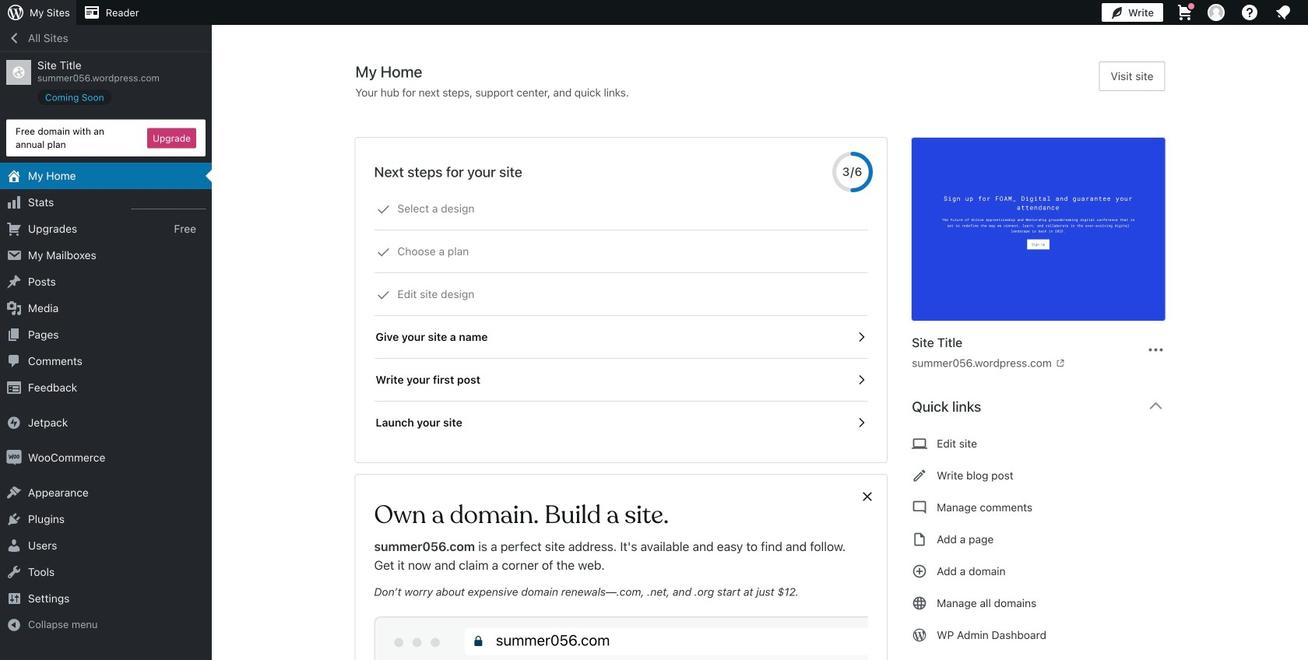 Task type: locate. For each thing, give the bounding box(es) containing it.
0 vertical spatial task enabled image
[[855, 330, 869, 344]]

img image
[[6, 415, 22, 431], [6, 450, 22, 466]]

main content
[[356, 62, 1178, 660]]

manage your notifications image
[[1274, 3, 1293, 22]]

my shopping cart image
[[1176, 3, 1195, 22]]

more options for site site title image
[[1147, 341, 1166, 359]]

task complete image
[[377, 245, 391, 259], [377, 288, 391, 302]]

progress bar
[[833, 152, 873, 192]]

1 vertical spatial task enabled image
[[855, 373, 869, 387]]

0 vertical spatial task complete image
[[377, 245, 391, 259]]

1 task complete image from the top
[[377, 245, 391, 259]]

task enabled image
[[855, 330, 869, 344], [855, 373, 869, 387]]

edit image
[[912, 467, 928, 485]]

launchpad checklist element
[[374, 188, 869, 444]]

1 vertical spatial img image
[[6, 450, 22, 466]]

2 img image from the top
[[6, 450, 22, 466]]

1 vertical spatial task complete image
[[377, 288, 391, 302]]

help image
[[1241, 3, 1259, 22]]

1 img image from the top
[[6, 415, 22, 431]]

mode_comment image
[[912, 498, 928, 517]]

0 vertical spatial img image
[[6, 415, 22, 431]]



Task type: describe. For each thing, give the bounding box(es) containing it.
2 task complete image from the top
[[377, 288, 391, 302]]

insert_drive_file image
[[912, 530, 928, 549]]

dismiss domain name promotion image
[[861, 488, 875, 506]]

highest hourly views 0 image
[[132, 199, 206, 210]]

task enabled image
[[855, 416, 869, 430]]

task complete image
[[377, 203, 391, 217]]

2 task enabled image from the top
[[855, 373, 869, 387]]

laptop image
[[912, 435, 928, 453]]

my profile image
[[1208, 4, 1225, 21]]

1 task enabled image from the top
[[855, 330, 869, 344]]



Task type: vqa. For each thing, say whether or not it's contained in the screenshot.
second Task enabled icon from the top of the Launchpad Checklist ELEMENT
yes



